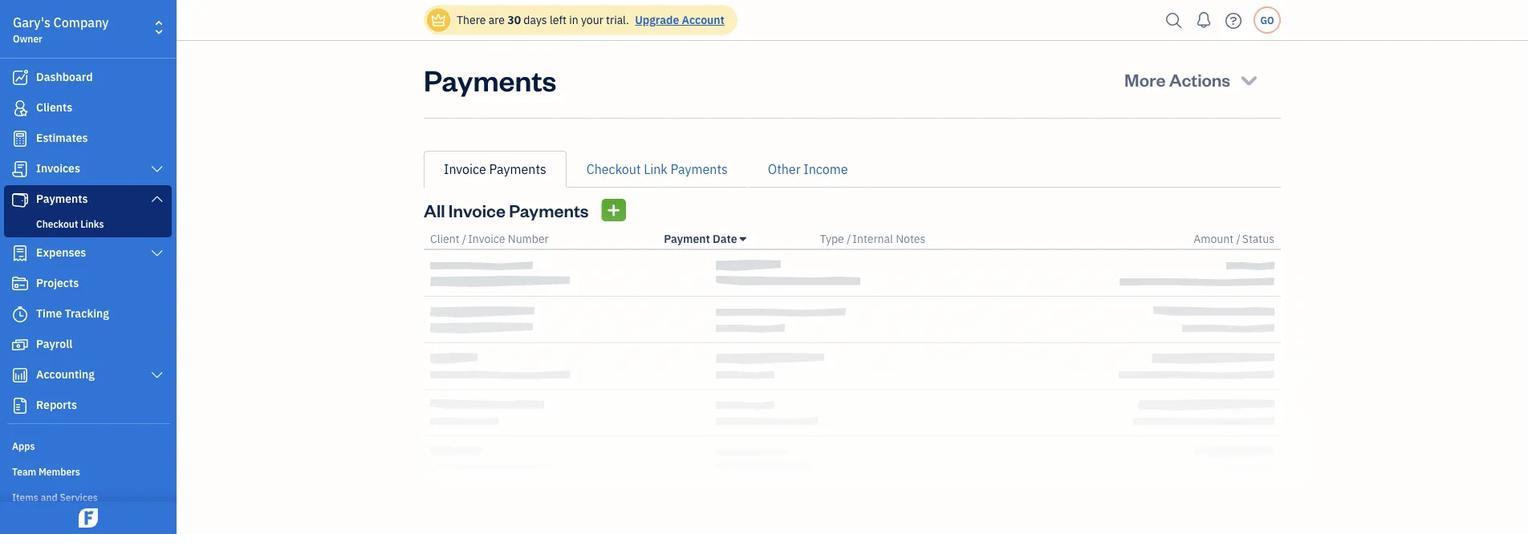 Task type: locate. For each thing, give the bounding box(es) containing it.
are
[[489, 12, 505, 27]]

1 chevron large down image from the top
[[150, 193, 165, 205]]

team members link
[[4, 459, 172, 483]]

accounting
[[36, 367, 95, 382]]

time tracking
[[36, 306, 109, 321]]

more actions
[[1125, 68, 1231, 91]]

days
[[524, 12, 547, 27]]

checkout links link
[[7, 214, 169, 234]]

other income
[[768, 161, 848, 178]]

/
[[462, 232, 467, 246], [847, 232, 851, 246], [1236, 232, 1241, 246]]

more
[[1125, 68, 1166, 91]]

chevrondown image
[[1238, 68, 1260, 91]]

invoice image
[[10, 161, 30, 177]]

crown image
[[430, 12, 447, 28]]

add a new payment image
[[606, 201, 621, 220]]

checkout
[[587, 161, 641, 178], [36, 218, 78, 230]]

1 horizontal spatial /
[[847, 232, 851, 246]]

checkout up expenses
[[36, 218, 78, 230]]

payments inside main element
[[36, 191, 88, 206]]

checkout link payments
[[587, 161, 728, 178]]

there are 30 days left in your trial. upgrade account
[[457, 12, 725, 27]]

client image
[[10, 100, 30, 116]]

0 horizontal spatial checkout
[[36, 218, 78, 230]]

1 vertical spatial checkout
[[36, 218, 78, 230]]

chevron large down image inside expenses link
[[150, 247, 165, 260]]

type / internal notes
[[820, 232, 926, 246]]

invoices link
[[4, 155, 172, 184]]

3 chevron large down image from the top
[[150, 369, 165, 382]]

/ for invoice
[[462, 232, 467, 246]]

your
[[581, 12, 603, 27]]

2 vertical spatial chevron large down image
[[150, 369, 165, 382]]

accounting link
[[4, 361, 172, 390]]

income
[[804, 161, 848, 178]]

invoice payments link
[[424, 151, 567, 188]]

reports
[[36, 398, 77, 413]]

dashboard image
[[10, 70, 30, 86]]

0 vertical spatial invoice
[[444, 161, 486, 178]]

2 chevron large down image from the top
[[150, 247, 165, 260]]

payments up checkout links
[[36, 191, 88, 206]]

/ right client
[[462, 232, 467, 246]]

1 horizontal spatial checkout
[[587, 161, 641, 178]]

2 horizontal spatial /
[[1236, 232, 1241, 246]]

owner
[[13, 32, 42, 45]]

invoice up client / invoice number
[[449, 199, 506, 222]]

0 horizontal spatial /
[[462, 232, 467, 246]]

1 vertical spatial invoice
[[449, 199, 506, 222]]

checkout up add a new payment icon
[[587, 161, 641, 178]]

1 / from the left
[[462, 232, 467, 246]]

timer image
[[10, 307, 30, 323]]

go to help image
[[1221, 8, 1247, 33]]

invoice down all invoice payments
[[468, 232, 505, 246]]

checkout links
[[36, 218, 104, 230]]

gary's company owner
[[13, 14, 109, 45]]

payments up all invoice payments
[[489, 161, 546, 178]]

internal
[[853, 232, 893, 246]]

expenses link
[[4, 239, 172, 268]]

projects link
[[4, 270, 172, 299]]

gary's
[[13, 14, 50, 31]]

/ right type button
[[847, 232, 851, 246]]

notes
[[896, 232, 926, 246]]

/ left status
[[1236, 232, 1241, 246]]

invoice
[[444, 161, 486, 178], [449, 199, 506, 222], [468, 232, 505, 246]]

chevron large down image down checkout links link
[[150, 247, 165, 260]]

payroll link
[[4, 331, 172, 360]]

0 vertical spatial chevron large down image
[[150, 193, 165, 205]]

links
[[80, 218, 104, 230]]

company
[[53, 14, 109, 31]]

go
[[1261, 14, 1274, 26]]

checkout inside main element
[[36, 218, 78, 230]]

payments link
[[4, 185, 172, 214]]

payments
[[424, 60, 557, 98], [489, 161, 546, 178], [671, 161, 728, 178], [36, 191, 88, 206], [509, 199, 589, 222]]

invoice inside invoice payments link
[[444, 161, 486, 178]]

2 / from the left
[[847, 232, 851, 246]]

1 vertical spatial chevron large down image
[[150, 247, 165, 260]]

invoice up all
[[444, 161, 486, 178]]

apps link
[[4, 433, 172, 458]]

chevron large down image up reports link
[[150, 369, 165, 382]]

30
[[508, 12, 521, 27]]

project image
[[10, 276, 30, 292]]

client
[[430, 232, 460, 246]]

time
[[36, 306, 62, 321]]

chevron large down image
[[150, 193, 165, 205], [150, 247, 165, 260], [150, 369, 165, 382]]

estimates
[[36, 130, 88, 145]]

caretdown image
[[740, 233, 746, 246]]

3 / from the left
[[1236, 232, 1241, 246]]

chevron large down image down chevron large down icon
[[150, 193, 165, 205]]

/ for status
[[1236, 232, 1241, 246]]

0 vertical spatial checkout
[[587, 161, 641, 178]]

type
[[820, 232, 844, 246]]



Task type: describe. For each thing, give the bounding box(es) containing it.
checkout for checkout links
[[36, 218, 78, 230]]

notifications image
[[1191, 4, 1217, 36]]

clients
[[36, 100, 72, 115]]

reports link
[[4, 392, 172, 421]]

invoice payments
[[444, 161, 546, 178]]

money image
[[10, 337, 30, 353]]

expenses
[[36, 245, 86, 260]]

chevron large down image for accounting
[[150, 369, 165, 382]]

expense image
[[10, 246, 30, 262]]

payment date
[[664, 232, 737, 246]]

other
[[768, 161, 801, 178]]

payments down are at the top left of page
[[424, 60, 557, 98]]

estimate image
[[10, 131, 30, 147]]

upgrade account link
[[632, 12, 725, 27]]

2 vertical spatial invoice
[[468, 232, 505, 246]]

freshbooks image
[[75, 509, 101, 528]]

type button
[[820, 232, 844, 246]]

dashboard
[[36, 69, 93, 84]]

chevron large down image
[[150, 163, 165, 176]]

tracking
[[65, 306, 109, 321]]

team
[[12, 466, 36, 478]]

checkout link payments link
[[567, 151, 748, 188]]

/ for internal
[[847, 232, 851, 246]]

clients link
[[4, 94, 172, 123]]

payment
[[664, 232, 710, 246]]

dashboard link
[[4, 63, 172, 92]]

more actions button
[[1110, 60, 1275, 99]]

all invoice payments
[[424, 199, 589, 222]]

projects
[[36, 276, 79, 291]]

payroll
[[36, 337, 72, 352]]

payment date button
[[664, 232, 746, 246]]

account
[[682, 12, 725, 27]]

other income link
[[748, 151, 868, 188]]

members
[[39, 466, 80, 478]]

invoices
[[36, 161, 80, 176]]

link
[[644, 161, 668, 178]]

payments up number at the left top
[[509, 199, 589, 222]]

checkout for checkout link payments
[[587, 161, 641, 178]]

amount
[[1194, 232, 1234, 246]]

time tracking link
[[4, 300, 172, 329]]

items and services image
[[12, 490, 172, 503]]

upgrade
[[635, 12, 679, 27]]

left
[[550, 12, 567, 27]]

number
[[508, 232, 549, 246]]

amount / status
[[1194, 232, 1275, 246]]

client / invoice number
[[430, 232, 549, 246]]

apps
[[12, 440, 35, 453]]

status
[[1242, 232, 1275, 246]]

payment image
[[10, 192, 30, 208]]

date
[[713, 232, 737, 246]]

actions
[[1169, 68, 1231, 91]]

team members
[[12, 466, 80, 478]]

there
[[457, 12, 486, 27]]

report image
[[10, 398, 30, 414]]

all
[[424, 199, 445, 222]]

payments right link
[[671, 161, 728, 178]]

search image
[[1162, 8, 1187, 33]]

main element
[[0, 0, 217, 535]]

amount button
[[1194, 232, 1234, 246]]

chevron large down image for payments
[[150, 193, 165, 205]]

chevron large down image for expenses
[[150, 247, 165, 260]]

chart image
[[10, 368, 30, 384]]

in
[[569, 12, 578, 27]]

estimates link
[[4, 124, 172, 153]]

go button
[[1254, 6, 1281, 34]]

trial.
[[606, 12, 629, 27]]



Task type: vqa. For each thing, say whether or not it's contained in the screenshot.
All Invoice Payments
yes



